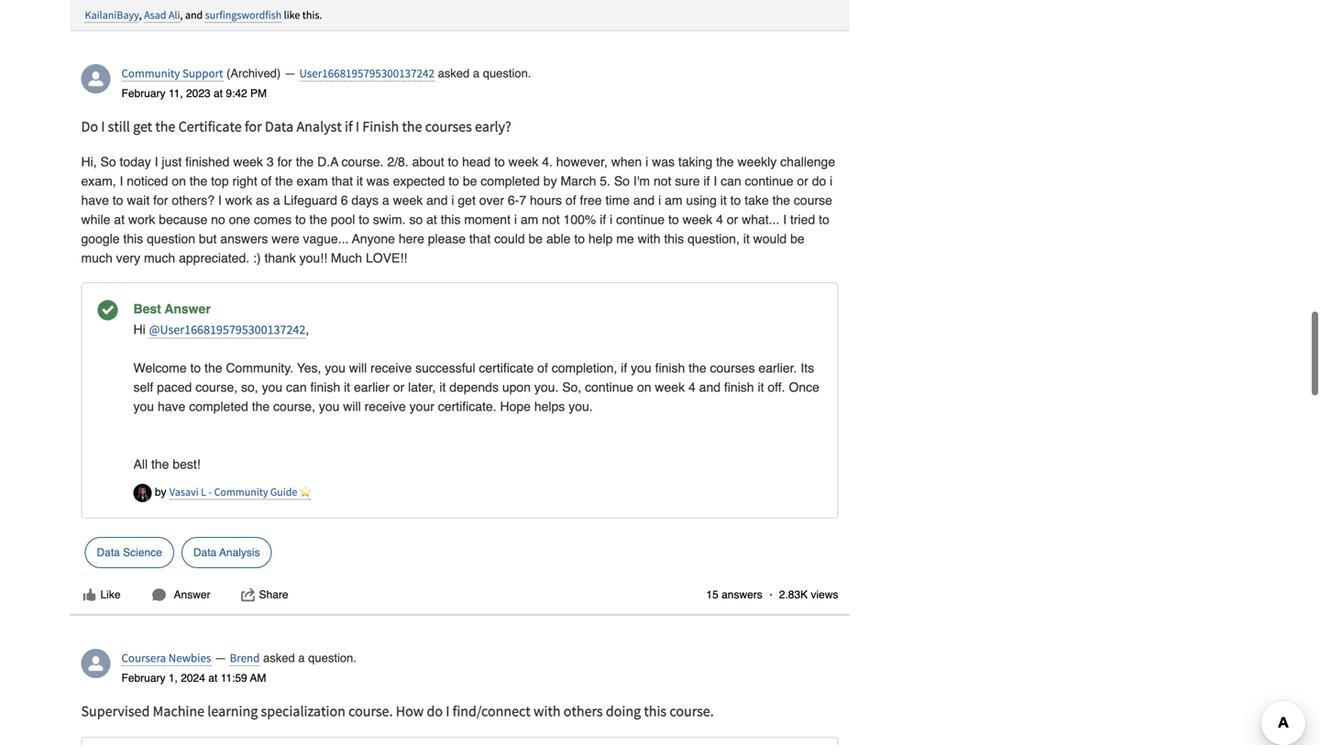Task type: describe. For each thing, give the bounding box(es) containing it.
1 vertical spatial receive
[[365, 399, 406, 414]]

1 vertical spatial will
[[343, 399, 361, 414]]

course
[[794, 193, 833, 208]]

over
[[479, 193, 504, 208]]

a inside coursera newbies — brend asked a question. february 1, 2024 at 11:59 am
[[298, 652, 305, 665]]

to right expected
[[449, 174, 459, 188]]

to left head
[[448, 155, 459, 169]]

i left 'finish' at the left top of page
[[356, 117, 359, 136]]

you!!
[[299, 251, 327, 266]]

moment
[[464, 212, 511, 227]]

1 vertical spatial continue
[[616, 212, 665, 227]]

0 horizontal spatial be
[[463, 174, 477, 188]]

this inside brend, february 1, 2024 at 11:59 am element
[[644, 702, 667, 721]]

1 , from the left
[[139, 8, 142, 22]]

15
[[706, 589, 719, 602]]

i up i'm
[[646, 155, 648, 169]]

6
[[341, 193, 348, 208]]

you right completion,
[[631, 361, 652, 376]]

0 vertical spatial answer
[[165, 302, 211, 316]]

1 horizontal spatial am
[[665, 193, 683, 208]]

would
[[753, 232, 787, 246]]

0 horizontal spatial course,
[[195, 380, 238, 395]]

certificate
[[178, 117, 242, 136]]

question,
[[688, 232, 740, 246]]

earlier.
[[759, 361, 797, 376]]

it down successful
[[440, 380, 446, 395]]

with inside brend, february 1, 2024 at 11:59 am element
[[534, 702, 561, 721]]

support
[[182, 66, 223, 81]]

0 horizontal spatial of
[[261, 174, 272, 188]]

and down expected
[[427, 193, 448, 208]]

0 horizontal spatial am
[[521, 212, 539, 227]]

yes,
[[297, 361, 321, 376]]

to inside welcome to the community. yes, you will receive successful certificate of completion, if you finish the courses earlier. its self paced course, so, you can finish it earlier or later, it depends upon you. so, continue on week 4 and finish it off. once you have completed the course, you will receive your certificate. hope helps you.
[[190, 361, 201, 376]]

brend
[[230, 651, 260, 666]]

0 horizontal spatial get
[[133, 117, 152, 136]]

1 vertical spatial was
[[367, 174, 389, 188]]

vasavi l - community guide ⭐️ image
[[133, 484, 152, 503]]

to down 100%
[[574, 232, 585, 246]]

answers inside status
[[722, 589, 763, 602]]

able
[[546, 232, 571, 246]]

i right the exam,
[[120, 174, 123, 188]]

am
[[250, 672, 266, 685]]

so,
[[241, 380, 258, 395]]

using
[[686, 193, 717, 208]]

i left "over"
[[452, 193, 454, 208]]

it left earlier
[[344, 380, 350, 395]]

sure
[[675, 174, 700, 188]]

2.83k
[[779, 589, 808, 602]]

external user - user1668195795300137242 (customer) image
[[81, 64, 110, 94]]

hours
[[530, 193, 562, 208]]

by inside hi, so today i just finished week 3 for the d.a course. 2/8. about to head to week 4. however, when i was taking the weekly challenge exam, i noticed on the top right of the exam that it was expected to be completed by march 5. so i'm not sure if i can continue or do i have to wait for others? i work as a lifeguard 6 days a week and i get over 6-7 hours of free time and i am using it to take the course while at work because no one comes to the pool to swim. so at this moment i am not 100% if i continue to week 4 or what...  i tried to google this question but answers were vague... anyone here please that could be able to help me with this question, it would be much very much appreciated. :) thank you!!  much love!!
[[544, 174, 557, 188]]

share
[[259, 589, 288, 602]]

love!!
[[366, 251, 407, 266]]

you right 'yes,'
[[325, 361, 346, 376]]

0 horizontal spatial so
[[100, 155, 116, 169]]

others
[[564, 702, 603, 721]]

the up vague...
[[309, 212, 327, 227]]

if right sure
[[704, 174, 710, 188]]

time
[[606, 193, 630, 208]]

you down 'yes,'
[[319, 399, 340, 414]]

still
[[108, 117, 130, 136]]

1 horizontal spatial or
[[727, 212, 738, 227]]

supervised machine learning specialization course. how do i find/connect with others doing this course.
[[81, 702, 714, 721]]

i up using
[[714, 174, 717, 188]]

so
[[409, 212, 423, 227]]

paced
[[157, 380, 192, 395]]

1 horizontal spatial be
[[529, 232, 543, 246]]

answer inside 'button'
[[174, 589, 210, 602]]

to right tried
[[819, 212, 830, 227]]

i up course
[[830, 174, 833, 188]]

right
[[232, 174, 257, 188]]

top
[[211, 174, 229, 188]]

thank
[[265, 251, 296, 266]]

do i still get the certificate for data analyst if i finish the courses early?
[[81, 117, 512, 136]]

pm
[[250, 87, 267, 100]]

a right as
[[273, 193, 280, 208]]

free
[[580, 193, 602, 208]]

off.
[[768, 380, 785, 395]]

finished
[[185, 155, 230, 169]]

expected
[[393, 174, 445, 188]]

taking
[[678, 155, 713, 169]]

question. inside coursera newbies — brend asked a question. february 1, 2024 at 11:59 am
[[308, 652, 357, 665]]

tried
[[790, 212, 815, 227]]

data analysis
[[193, 547, 260, 559]]

like
[[284, 8, 300, 22]]

completed inside welcome to the community. yes, you will receive successful certificate of completion, if you finish the courses earlier. its self paced course, so, you can finish it earlier or later, it depends upon you. so, continue on week 4 and finish it off. once you have completed the course, you will receive your certificate. hope helps you.
[[189, 399, 248, 414]]

doing
[[606, 702, 641, 721]]

5.
[[600, 174, 611, 188]]

here
[[399, 232, 424, 246]]

with inside hi, so today i just finished week 3 for the d.a course. 2/8. about to head to week 4. however, when i was taking the weekly challenge exam, i noticed on the top right of the exam that it was expected to be completed by march 5. so i'm not sure if i can continue or do i have to wait for others? i work as a lifeguard 6 days a week and i get over 6-7 hours of free time and i am using it to take the course while at work because no one comes to the pool to swim. so at this moment i am not 100% if i continue to week 4 or what...  i tried to google this question but answers were vague... anyone here please that could be able to help me with this question, it would be much very much appreciated. :) thank you!!  much love!!
[[638, 232, 661, 246]]

i left using
[[658, 193, 661, 208]]

to left wait in the left of the page
[[113, 193, 123, 208]]

this up very
[[123, 232, 143, 246]]

the left earlier. on the right of the page
[[689, 361, 707, 376]]

like
[[100, 589, 121, 602]]

at right "so"
[[427, 212, 437, 227]]

later,
[[408, 380, 436, 395]]

by vasavi l - community guide ⭐️
[[155, 485, 311, 499]]

much
[[331, 251, 362, 266]]

were
[[272, 232, 300, 246]]

the right 'finish' at the left top of page
[[402, 117, 422, 136]]

text default image for like
[[82, 588, 97, 603]]

i right do
[[101, 117, 105, 136]]

to down sure
[[668, 212, 679, 227]]

data science
[[97, 547, 162, 559]]

could
[[494, 232, 525, 246]]

challenge
[[780, 155, 835, 169]]

this up please
[[441, 212, 461, 227]]

9:42
[[226, 87, 247, 100]]

course. left how
[[349, 702, 393, 721]]

hi,
[[81, 155, 97, 169]]

0 vertical spatial that
[[332, 174, 353, 188]]

successful
[[415, 361, 475, 376]]

what...
[[742, 212, 780, 227]]

analyst
[[297, 117, 342, 136]]

guide
[[270, 485, 297, 499]]

as
[[256, 193, 270, 208]]

i down "time"
[[610, 212, 613, 227]]

0 vertical spatial for
[[245, 117, 262, 136]]

brend, february 1, 2024 at 11:59 am element
[[70, 638, 850, 745]]

coursera newbies — brend asked a question. february 1, 2024 at 11:59 am
[[121, 651, 357, 685]]

hope
[[500, 399, 531, 414]]

earlier
[[354, 380, 390, 395]]

me
[[616, 232, 634, 246]]

vasavi l - community guide ⭐️ link
[[170, 485, 311, 500]]

asked inside coursera newbies — brend asked a question. february 1, 2024 at 11:59 am
[[263, 652, 295, 665]]

text default image for answer
[[152, 588, 166, 603]]

vasavi
[[170, 485, 199, 499]]

can inside hi, so today i just finished week 3 for the d.a course. 2/8. about to head to week 4. however, when i was taking the weekly challenge exam, i noticed on the top right of the exam that it was expected to be completed by march 5. so i'm not sure if i can continue or do i have to wait for others? i work as a lifeguard 6 days a week and i get over 6-7 hours of free time and i am using it to take the course while at work because no one comes to the pool to swim. so at this moment i am not 100% if i continue to week 4 or what...  i tried to google this question but answers were vague... anyone here please that could be able to help me with this question, it would be much very much appreciated. :) thank you!!  much love!!
[[721, 174, 742, 188]]

on inside welcome to the community. yes, you will receive successful certificate of completion, if you finish the courses earlier. its self paced course, so, you can finish it earlier or later, it depends upon you. so, continue on week 4 and finish it off. once you have completed the course, you will receive your certificate. hope helps you.
[[637, 380, 652, 395]]

it left off.
[[758, 380, 764, 395]]

one
[[229, 212, 250, 227]]

(archived)
[[226, 67, 281, 80]]

pool
[[331, 212, 355, 227]]

can inside welcome to the community. yes, you will receive successful certificate of completion, if you finish the courses earlier. its self paced course, so, you can finish it earlier or later, it depends upon you. so, continue on week 4 and finish it off. once you have completed the course, you will receive your certificate. hope helps you.
[[286, 380, 307, 395]]

1 horizontal spatial community
[[214, 485, 268, 499]]

the up exam
[[296, 155, 314, 169]]

early?
[[475, 117, 512, 136]]

by inside by vasavi l - community guide ⭐️
[[155, 486, 166, 499]]

the down so,
[[252, 399, 270, 414]]

asked inside community support (archived) — user1668195795300137242 asked a question. february 11, 2023 at 9:42 pm
[[438, 67, 470, 80]]

the down hi @user1668195795300137242 ​,
[[205, 361, 222, 376]]

at inside community support (archived) — user1668195795300137242 asked a question. february 11, 2023 at 9:42 pm
[[214, 87, 223, 100]]

because
[[159, 212, 207, 227]]

it up the days
[[357, 174, 363, 188]]

100%
[[564, 212, 596, 227]]

data for data analysis
[[193, 547, 217, 559]]

question. inside community support (archived) — user1668195795300137242 asked a question. february 11, 2023 at 9:42 pm
[[483, 67, 531, 80]]

answers inside hi, so today i just finished week 3 for the d.a course. 2/8. about to head to week 4. however, when i was taking the weekly challenge exam, i noticed on the top right of the exam that it was expected to be completed by march 5. so i'm not sure if i can continue or do i have to wait for others? i work as a lifeguard 6 days a week and i get over 6-7 hours of free time and i am using it to take the course while at work because no one comes to the pool to swim. so at this moment i am not 100% if i continue to week 4 or what...  i tried to google this question but answers were vague... anyone here please that could be able to help me with this question, it would be much very much appreciated. :) thank you!!  much love!!
[[220, 232, 268, 246]]

2 horizontal spatial of
[[566, 193, 576, 208]]

february 11, 2023 at 9:42 pm link
[[121, 87, 267, 100]]

2.83k views
[[779, 589, 839, 602]]

0 horizontal spatial courses
[[425, 117, 472, 136]]

to left take
[[730, 193, 741, 208]]

if up help
[[600, 212, 606, 227]]

2 horizontal spatial data
[[265, 117, 294, 136]]

question
[[147, 232, 195, 246]]

hi @user1668195795300137242 ​,
[[133, 321, 309, 338]]

4 inside hi, so today i just finished week 3 for the d.a course. 2/8. about to head to week 4. however, when i was taking the weekly challenge exam, i noticed on the top right of the exam that it was expected to be completed by march 5. so i'm not sure if i can continue or do i have to wait for others? i work as a lifeguard 6 days a week and i get over 6-7 hours of free time and i am using it to take the course while at work because no one comes to the pool to swim. so at this moment i am not 100% if i continue to week 4 or what...  i tried to google this question but answers were vague... anyone here please that could be able to help me with this question, it would be much very much appreciated. :) thank you!!  much love!!
[[716, 212, 723, 227]]

on inside hi, so today i just finished week 3 for the d.a course. 2/8. about to head to week 4. however, when i was taking the weekly challenge exam, i noticed on the top right of the exam that it was expected to be completed by march 5. so i'm not sure if i can continue or do i have to wait for others? i work as a lifeguard 6 days a week and i get over 6-7 hours of free time and i am using it to take the course while at work because no one comes to the pool to swim. so at this moment i am not 100% if i continue to week 4 or what...  i tried to google this question but answers were vague... anyone here please that could be able to help me with this question, it would be much very much appreciated. :) thank you!!  much love!!
[[172, 174, 186, 188]]



Task type: vqa. For each thing, say whether or not it's contained in the screenshot.
Payments on Coursera link
no



Task type: locate. For each thing, give the bounding box(es) containing it.
2 horizontal spatial be
[[791, 232, 805, 246]]

0 vertical spatial not
[[654, 174, 672, 188]]

data up 3 at the top
[[265, 117, 294, 136]]

completed down so,
[[189, 399, 248, 414]]

february down 'coursera'
[[121, 672, 166, 685]]

with right me
[[638, 232, 661, 246]]

however,
[[556, 155, 608, 169]]

2 vertical spatial of
[[537, 361, 548, 376]]

exam,
[[81, 174, 116, 188]]

user1668195795300137242 link
[[299, 66, 435, 82]]

i right how
[[446, 702, 450, 721]]

0 vertical spatial am
[[665, 193, 683, 208]]

2024
[[181, 672, 205, 685]]

and right "ali"
[[185, 8, 203, 22]]

4 inside welcome to the community. yes, you will receive successful certificate of completion, if you finish the courses earlier. its self paced course, so, you can finish it earlier or later, it depends upon you. so, continue on week 4 and finish it off. once you have completed the course, you will receive your certificate. hope helps you.
[[689, 380, 696, 395]]

very
[[116, 251, 140, 266]]

text default image left like
[[82, 588, 97, 603]]

text default image
[[82, 588, 97, 603], [152, 588, 166, 603]]

and down i'm
[[633, 193, 655, 208]]

— inside coursera newbies — brend asked a question. february 1, 2024 at 11:59 am
[[215, 652, 226, 665]]

1 february from the top
[[121, 87, 166, 100]]

you down self
[[133, 399, 154, 414]]

data analysis link
[[181, 537, 272, 569]]

for down pm
[[245, 117, 262, 136]]

question. up specialization
[[308, 652, 357, 665]]

0 vertical spatial continue
[[745, 174, 794, 188]]

1 horizontal spatial completed
[[481, 174, 540, 188]]

2 vertical spatial for
[[153, 193, 168, 208]]

1 vertical spatial so
[[614, 174, 630, 188]]

1 vertical spatial get
[[458, 193, 476, 208]]

finish
[[362, 117, 399, 136]]

continue down completion,
[[585, 380, 634, 395]]

february 1, 2024 at 11:59 am link
[[121, 672, 266, 685]]

, right asad
[[180, 8, 183, 22]]

about
[[412, 155, 444, 169]]

1 horizontal spatial by
[[544, 174, 557, 188]]

supervised
[[81, 702, 150, 721]]

finish down 'yes,'
[[310, 380, 340, 395]]

0 vertical spatial you.
[[534, 380, 559, 395]]

0 horizontal spatial for
[[153, 193, 168, 208]]

much
[[81, 251, 113, 266], [144, 251, 175, 266]]

wait
[[127, 193, 150, 208]]

text default image inside the like button
[[82, 588, 97, 603]]

you.
[[534, 380, 559, 395], [569, 399, 593, 414]]

comes
[[254, 212, 292, 227]]

text default image down science
[[152, 588, 166, 603]]

it left would
[[743, 232, 750, 246]]

1 vertical spatial for
[[277, 155, 292, 169]]

0 vertical spatial completed
[[481, 174, 540, 188]]

february inside community support (archived) — user1668195795300137242 asked a question. february 11, 2023 at 9:42 pm
[[121, 87, 166, 100]]

11:59
[[221, 672, 247, 685]]

and inside welcome to the community. yes, you will receive successful certificate of completion, if you finish the courses earlier. its self paced course, so, you can finish it earlier or later, it depends upon you. so, continue on week 4 and finish it off. once you have completed the course, you will receive your certificate. hope helps you.
[[699, 380, 721, 395]]

1 horizontal spatial do
[[812, 174, 826, 188]]

week inside welcome to the community. yes, you will receive successful certificate of completion, if you finish the courses earlier. its self paced course, so, you can finish it earlier or later, it depends upon you. so, continue on week 4 and finish it off. once you have completed the course, you will receive your certificate. hope helps you.
[[655, 380, 685, 395]]

receive down earlier
[[365, 399, 406, 414]]

asked up am
[[263, 652, 295, 665]]

how
[[396, 702, 424, 721]]

you. down so,
[[569, 399, 593, 414]]

february inside coursera newbies — brend asked a question. february 1, 2024 at 11:59 am
[[121, 672, 166, 685]]

2 february from the top
[[121, 672, 166, 685]]

that up 6
[[332, 174, 353, 188]]

2 vertical spatial continue
[[585, 380, 634, 395]]

best answer
[[133, 302, 211, 316]]

the down 11,
[[155, 117, 175, 136]]

answers down one
[[220, 232, 268, 246]]

course.
[[342, 155, 384, 169], [349, 702, 393, 721], [670, 702, 714, 721]]

2 horizontal spatial finish
[[724, 380, 754, 395]]

will up earlier
[[349, 361, 367, 376]]

be left able on the top
[[529, 232, 543, 246]]

course. inside hi, so today i just finished week 3 for the d.a course. 2/8. about to head to week 4. however, when i was taking the weekly challenge exam, i noticed on the top right of the exam that it was expected to be completed by march 5. so i'm not sure if i can continue or do i have to wait for others? i work as a lifeguard 6 days a week and i get over 6-7 hours of free time and i am using it to take the course while at work because no one comes to the pool to swim. so at this moment i am not 100% if i continue to week 4 or what...  i tried to google this question but answers were vague... anyone here please that could be able to help me with this question, it would be much very much appreciated. :) thank you!!  much love!!
[[342, 155, 384, 169]]

community inside community support (archived) — user1668195795300137242 asked a question. february 11, 2023 at 9:42 pm
[[121, 66, 180, 81]]

weekly
[[738, 155, 777, 169]]

2 text default image from the left
[[152, 588, 166, 603]]

receive up earlier
[[371, 361, 412, 376]]

vague...
[[303, 232, 349, 246]]

to right head
[[494, 155, 505, 169]]

the right "taking"
[[716, 155, 734, 169]]

courses inside welcome to the community. yes, you will receive successful certificate of completion, if you finish the courses earlier. its self paced course, so, you can finish it earlier or later, it depends upon you. so, continue on week 4 and finish it off. once you have completed the course, you will receive your certificate. hope helps you.
[[710, 361, 755, 376]]

text default image inside the answer 'button'
[[152, 588, 166, 603]]

1 horizontal spatial with
[[638, 232, 661, 246]]

community support link
[[121, 66, 223, 82]]

1 horizontal spatial was
[[652, 155, 675, 169]]

1 vertical spatial not
[[542, 212, 560, 227]]

at inside coursera newbies — brend asked a question. february 1, 2024 at 11:59 am
[[208, 672, 218, 685]]

continue inside welcome to the community. yes, you will receive successful certificate of completion, if you finish the courses earlier. its self paced course, so, you can finish it earlier or later, it depends upon you. so, continue on week 4 and finish it off. once you have completed the course, you will receive your certificate. hope helps you.
[[585, 380, 634, 395]]

head
[[462, 155, 491, 169]]

0 horizontal spatial asked
[[263, 652, 295, 665]]

the left exam
[[275, 174, 293, 188]]

1 horizontal spatial much
[[144, 251, 175, 266]]

can down 'yes,'
[[286, 380, 307, 395]]

0 horizontal spatial answers
[[220, 232, 268, 246]]

text default image
[[241, 588, 255, 603]]

, left asad
[[139, 8, 142, 22]]

0 horizontal spatial can
[[286, 380, 307, 395]]

0 horizontal spatial have
[[81, 193, 109, 208]]

receive
[[371, 361, 412, 376], [365, 399, 406, 414]]

1 horizontal spatial 4
[[716, 212, 723, 227]]

⭐️
[[300, 485, 311, 499]]

0 horizontal spatial —
[[215, 652, 226, 665]]

to
[[448, 155, 459, 169], [494, 155, 505, 169], [449, 174, 459, 188], [113, 193, 123, 208], [730, 193, 741, 208], [295, 212, 306, 227], [359, 212, 369, 227], [668, 212, 679, 227], [819, 212, 830, 227], [574, 232, 585, 246], [190, 361, 201, 376]]

the
[[155, 117, 175, 136], [402, 117, 422, 136], [296, 155, 314, 169], [716, 155, 734, 169], [190, 174, 207, 188], [275, 174, 293, 188], [773, 193, 790, 208], [309, 212, 327, 227], [205, 361, 222, 376], [689, 361, 707, 376], [252, 399, 270, 414], [151, 457, 169, 472]]

0 vertical spatial receive
[[371, 361, 412, 376]]

do right how
[[427, 702, 443, 721]]

i left tried
[[783, 212, 787, 227]]

0 horizontal spatial that
[[332, 174, 353, 188]]

days
[[352, 193, 379, 208]]

have inside hi, so today i just finished week 3 for the d.a course. 2/8. about to head to week 4. however, when i was taking the weekly challenge exam, i noticed on the top right of the exam that it was expected to be completed by march 5. so i'm not sure if i can continue or do i have to wait for others? i work as a lifeguard 6 days a week and i get over 6-7 hours of free time and i am using it to take the course while at work because no one comes to the pool to swim. so at this moment i am not 100% if i continue to week 4 or what...  i tried to google this question but answers were vague... anyone here please that could be able to help me with this question, it would be much very much appreciated. :) thank you!!  much love!!
[[81, 193, 109, 208]]

a​ll the best!
[[133, 457, 200, 472]]

get inside hi, so today i just finished week 3 for the d.a course. 2/8. about to head to week 4. however, when i was taking the weekly challenge exam, i noticed on the top right of the exam that it was expected to be completed by march 5. so i'm not sure if i can continue or do i have to wait for others? i work as a lifeguard 6 days a week and i get over 6-7 hours of free time and i am using it to take the course while at work because no one comes to the pool to swim. so at this moment i am not 100% if i continue to week 4 or what...  i tried to google this question but answers were vague... anyone here please that could be able to help me with this question, it would be much very much appreciated. :) thank you!!  much love!!
[[458, 193, 476, 208]]

be down head
[[463, 174, 477, 188]]

0 vertical spatial of
[[261, 174, 272, 188]]

1 vertical spatial question.
[[308, 652, 357, 665]]

the right take
[[773, 193, 790, 208]]

0 vertical spatial was
[[652, 155, 675, 169]]

1 vertical spatial —
[[215, 652, 226, 665]]

0 vertical spatial question.
[[483, 67, 531, 80]]

the right a​ll
[[151, 457, 169, 472]]

1 text default image from the left
[[82, 588, 97, 603]]

0 horizontal spatial work
[[128, 212, 155, 227]]

1 horizontal spatial data
[[193, 547, 217, 559]]

i down top
[[218, 193, 222, 208]]

2 , from the left
[[180, 8, 183, 22]]

february left 11,
[[121, 87, 166, 100]]

but
[[199, 232, 217, 246]]

2 horizontal spatial for
[[277, 155, 292, 169]]

a inside community support (archived) — user1668195795300137242 asked a question. february 11, 2023 at 9:42 pm
[[473, 67, 480, 80]]

have down paced
[[158, 399, 186, 414]]

finish right completion,
[[655, 361, 685, 376]]

of left free at the top left of the page
[[566, 193, 576, 208]]

0 horizontal spatial 4
[[689, 380, 696, 395]]

1 horizontal spatial on
[[637, 380, 652, 395]]

0 horizontal spatial you.
[[534, 380, 559, 395]]

4
[[716, 212, 723, 227], [689, 380, 696, 395]]

0 vertical spatial by
[[544, 174, 557, 188]]

the up others?
[[190, 174, 207, 188]]

kailanibayy , asad ali , and surfingswordfish like this.
[[85, 8, 322, 22]]

1 vertical spatial 4
[[689, 380, 696, 395]]

or left 'later,'
[[393, 380, 405, 395]]

at right while
[[114, 212, 125, 227]]

15 answers
[[706, 589, 763, 602]]

when
[[611, 155, 642, 169]]

to down the days
[[359, 212, 369, 227]]

0 vertical spatial work
[[225, 193, 252, 208]]

surfingswordfish link
[[205, 8, 282, 23]]

1 vertical spatial on
[[637, 380, 652, 395]]

you
[[325, 361, 346, 376], [631, 361, 652, 376], [262, 380, 283, 395], [133, 399, 154, 414], [319, 399, 340, 414]]

views
[[811, 589, 839, 602]]

get right still at the left of page
[[133, 117, 152, 136]]

surfingswordfish
[[205, 8, 282, 22]]

on down just
[[172, 174, 186, 188]]

0 vertical spatial —
[[284, 67, 296, 80]]

depends
[[450, 380, 499, 395]]

1 vertical spatial am
[[521, 212, 539, 227]]

1 horizontal spatial finish
[[655, 361, 685, 376]]

0 vertical spatial have
[[81, 193, 109, 208]]

​,
[[306, 322, 309, 337]]

so right 5.
[[614, 174, 630, 188]]

1 horizontal spatial of
[[537, 361, 548, 376]]

user1668195795300137242, february 11, 2023 at 9:42 pm element
[[70, 53, 850, 614]]

get
[[133, 117, 152, 136], [458, 193, 476, 208]]

of right 'certificate'
[[537, 361, 548, 376]]

you. up helps
[[534, 380, 559, 395]]

course. right doing at left
[[670, 702, 714, 721]]

continue up me
[[616, 212, 665, 227]]

2 much from the left
[[144, 251, 175, 266]]

courses left earlier. on the right of the page
[[710, 361, 755, 376]]

4.
[[542, 155, 553, 169]]

1 horizontal spatial course,
[[273, 399, 315, 414]]

finish left off.
[[724, 380, 754, 395]]

1 vertical spatial of
[[566, 193, 576, 208]]

courses
[[425, 117, 472, 136], [710, 361, 755, 376]]

anyone
[[352, 232, 395, 246]]

1 vertical spatial or
[[727, 212, 738, 227]]

or inside welcome to the community. yes, you will receive successful certificate of completion, if you finish the courses earlier. its self paced course, so, you can finish it earlier or later, it depends upon you. so, continue on week 4 and finish it off. once you have completed the course, you will receive your certificate. hope helps you.
[[393, 380, 405, 395]]

course, down 'yes,'
[[273, 399, 315, 414]]

1 horizontal spatial question.
[[483, 67, 531, 80]]

0 vertical spatial on
[[172, 174, 186, 188]]

i
[[101, 117, 105, 136], [356, 117, 359, 136], [155, 155, 158, 169], [120, 174, 123, 188], [714, 174, 717, 188], [218, 193, 222, 208], [783, 212, 787, 227], [446, 702, 450, 721]]

on
[[172, 174, 186, 188], [637, 380, 652, 395]]

ali
[[169, 8, 180, 22]]

so right 'hi,'
[[100, 155, 116, 169]]

do inside hi, so today i just finished week 3 for the d.a course. 2/8. about to head to week 4. however, when i was taking the weekly challenge exam, i noticed on the top right of the exam that it was expected to be completed by march 5. so i'm not sure if i can continue or do i have to wait for others? i work as a lifeguard 6 days a week and i get over 6-7 hours of free time and i am using it to take the course while at work because no one comes to the pool to swim. so at this moment i am not 100% if i continue to week 4 or what...  i tried to google this question but answers were vague... anyone here please that could be able to help me with this question, it would be much very much appreciated. :) thank you!!  much love!!
[[812, 174, 826, 188]]

you right so,
[[262, 380, 283, 395]]

appreciated.
[[179, 251, 250, 266]]

0 vertical spatial community
[[121, 66, 180, 81]]

course,
[[195, 380, 238, 395], [273, 399, 315, 414]]

kailanibayy link
[[85, 8, 139, 23]]

0 horizontal spatial finish
[[310, 380, 340, 395]]

finish
[[655, 361, 685, 376], [310, 380, 340, 395], [724, 380, 754, 395]]

1 horizontal spatial that
[[469, 232, 491, 246]]

external user - brend (customer) image
[[81, 649, 110, 679]]

0 horizontal spatial completed
[[189, 399, 248, 414]]

your
[[410, 399, 435, 414]]

1 horizontal spatial have
[[158, 399, 186, 414]]

0 horizontal spatial much
[[81, 251, 113, 266]]

have up while
[[81, 193, 109, 208]]

answer up hi @user1668195795300137242 ​,
[[165, 302, 211, 316]]

swim.
[[373, 212, 406, 227]]

do inside brend, february 1, 2024 at 11:59 am element
[[427, 702, 443, 721]]

or up question,
[[727, 212, 738, 227]]

this.
[[302, 8, 322, 22]]

1 horizontal spatial can
[[721, 174, 742, 188]]

0 horizontal spatial on
[[172, 174, 186, 188]]

0 vertical spatial asked
[[438, 67, 470, 80]]

0 horizontal spatial data
[[97, 547, 120, 559]]

2023
[[186, 87, 211, 100]]

1 vertical spatial by
[[155, 486, 166, 499]]

a up swim.
[[382, 193, 389, 208]]

courses up about
[[425, 117, 472, 136]]

and
[[185, 8, 203, 22], [427, 193, 448, 208], [633, 193, 655, 208], [699, 380, 721, 395]]

to down the lifeguard
[[295, 212, 306, 227]]

this right doing at left
[[644, 702, 667, 721]]

data
[[265, 117, 294, 136], [97, 547, 120, 559], [193, 547, 217, 559]]

1 much from the left
[[81, 251, 113, 266]]

1 horizontal spatial not
[[654, 174, 672, 188]]

answer button
[[151, 587, 211, 603]]

0 horizontal spatial text default image
[[82, 588, 97, 603]]

work down wait in the left of the page
[[128, 212, 155, 227]]

1 vertical spatial can
[[286, 380, 307, 395]]

1 horizontal spatial get
[[458, 193, 476, 208]]

i inside brend, february 1, 2024 at 11:59 am element
[[446, 702, 450, 721]]

1 vertical spatial february
[[121, 672, 166, 685]]

1 vertical spatial answers
[[722, 589, 763, 602]]

1 vertical spatial do
[[427, 702, 443, 721]]

0 horizontal spatial not
[[542, 212, 560, 227]]

today
[[120, 155, 151, 169]]

can
[[721, 174, 742, 188], [286, 380, 307, 395]]

no
[[211, 212, 225, 227]]

1 horizontal spatial courses
[[710, 361, 755, 376]]

— inside community support (archived) — user1668195795300137242 asked a question. february 11, 2023 at 9:42 pm
[[284, 67, 296, 80]]

asad ali link
[[144, 8, 180, 23]]

this left question,
[[664, 232, 684, 246]]

4 up question,
[[716, 212, 723, 227]]

i left just
[[155, 155, 158, 169]]

course, left so,
[[195, 380, 238, 395]]

week
[[233, 155, 263, 169], [509, 155, 539, 169], [393, 193, 423, 208], [683, 212, 713, 227], [655, 380, 685, 395]]

0 horizontal spatial do
[[427, 702, 443, 721]]

1 vertical spatial community
[[214, 485, 268, 499]]

0 horizontal spatial ,
[[139, 8, 142, 22]]

data for data science
[[97, 547, 120, 559]]

have inside welcome to the community. yes, you will receive successful certificate of completion, if you finish the courses earlier. its self paced course, so, you can finish it earlier or later, it depends upon you. so, continue on week 4 and finish it off. once you have completed the course, you will receive your certificate. hope helps you.
[[158, 399, 186, 414]]

3
[[267, 155, 274, 169]]

2 horizontal spatial or
[[797, 174, 809, 188]]

data left science
[[97, 547, 120, 559]]

completed up "6-"
[[481, 174, 540, 188]]

by down 4.
[[544, 174, 557, 188]]

not down hours
[[542, 212, 560, 227]]

it right using
[[721, 193, 727, 208]]

-
[[208, 485, 212, 499]]

have
[[81, 193, 109, 208], [158, 399, 186, 414]]

noticed
[[127, 174, 168, 188]]

0 vertical spatial will
[[349, 361, 367, 376]]

help
[[589, 232, 613, 246]]

1 vertical spatial completed
[[189, 399, 248, 414]]

completed inside hi, so today i just finished week 3 for the d.a course. 2/8. about to head to week 4. however, when i was taking the weekly challenge exam, i noticed on the top right of the exam that it was expected to be completed by march 5. so i'm not sure if i can continue or do i have to wait for others? i work as a lifeguard 6 days a week and i get over 6-7 hours of free time and i am using it to take the course while at work because no one comes to the pool to swim. so at this moment i am not 100% if i continue to week 4 or what...  i tried to google this question but answers were vague... anyone here please that could be able to help me with this question, it would be much very much appreciated. :) thank you!!  much love!!
[[481, 174, 540, 188]]

if inside welcome to the community. yes, you will receive successful certificate of completion, if you finish the courses earlier. its self paced course, so, you can finish it earlier or later, it depends upon you. so, continue on week 4 and finish it off. once you have completed the course, you will receive your certificate. hope helps you.
[[621, 361, 627, 376]]

i down "6-"
[[514, 212, 517, 227]]

at right 2024
[[208, 672, 218, 685]]

coursera
[[121, 651, 166, 666]]

0 vertical spatial with
[[638, 232, 661, 246]]

if right analyst
[[345, 117, 353, 136]]

1 vertical spatial course,
[[273, 399, 315, 414]]

6-
[[508, 193, 519, 208]]

best!
[[173, 457, 200, 472]]

of inside welcome to the community. yes, you will receive successful certificate of completion, if you finish the courses earlier. its self paced course, so, you can finish it earlier or later, it depends upon you. so, continue on week 4 and finish it off. once you have completed the course, you will receive your certificate. hope helps you.
[[537, 361, 548, 376]]

0 horizontal spatial or
[[393, 380, 405, 395]]

work up one
[[225, 193, 252, 208]]

0 vertical spatial or
[[797, 174, 809, 188]]

community
[[121, 66, 180, 81], [214, 485, 268, 499]]

0 vertical spatial can
[[721, 174, 742, 188]]

15 answers status
[[706, 587, 779, 603]]

1 horizontal spatial you.
[[569, 399, 593, 414]]

0 vertical spatial course,
[[195, 380, 238, 395]]

1 horizontal spatial work
[[225, 193, 252, 208]]

hi
[[133, 322, 146, 337]]

1 horizontal spatial for
[[245, 117, 262, 136]]

completion,
[[552, 361, 617, 376]]

1,
[[169, 672, 178, 685]]

work
[[225, 193, 252, 208], [128, 212, 155, 227]]

or down challenge
[[797, 174, 809, 188]]

community up 11,
[[121, 66, 180, 81]]

1 vertical spatial answer
[[174, 589, 210, 602]]

1 horizontal spatial asked
[[438, 67, 470, 80]]

not right i'm
[[654, 174, 672, 188]]



